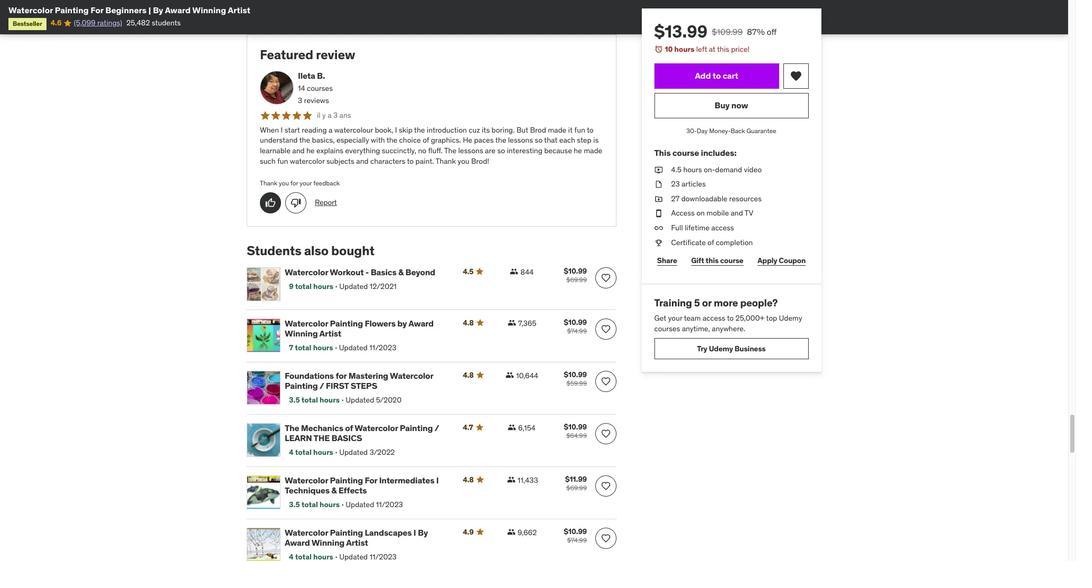 Task type: vqa. For each thing, say whether or not it's contained in the screenshot.


Task type: describe. For each thing, give the bounding box(es) containing it.
painting inside the mechanics of watercolor painting / learn the basics
[[400, 423, 433, 433]]

effects
[[339, 485, 367, 496]]

paces
[[474, 135, 494, 145]]

hours for foundations for mastering watercolor painting / first steps
[[320, 395, 340, 405]]

because
[[544, 146, 572, 155]]

the mechanics of watercolor painting / learn the basics link
[[285, 423, 450, 443]]

full lifetime access
[[672, 223, 735, 232]]

/ for the mechanics of watercolor painting / learn the basics
[[435, 423, 439, 433]]

undo mark as helpful image
[[265, 198, 276, 208]]

10
[[665, 44, 673, 54]]

1 vertical spatial so
[[497, 146, 505, 155]]

when i start reading a watercolour book, i skip the introduction cuz its boring. but brod made it fun to understand the basics, especially with the choice of graphics. he paces the lessons so that each step is learnable and he explains everything succinctly, no fluff. the lessons are so interesting because he made such fun watercolor subjects and characters to paint. thank you brod!
[[260, 125, 603, 166]]

3 ans
[[333, 110, 351, 120]]

no
[[418, 146, 427, 155]]

students
[[247, 243, 302, 259]]

watercolor inside foundations for mastering watercolor painting / first steps
[[390, 370, 433, 381]]

cart
[[723, 70, 739, 81]]

hours right the 10
[[675, 44, 695, 54]]

understand
[[260, 135, 298, 145]]

xsmall image left 27
[[655, 194, 663, 204]]

0 horizontal spatial for
[[291, 179, 298, 187]]

0 horizontal spatial artist
[[228, 5, 250, 15]]

1 horizontal spatial and
[[356, 156, 369, 166]]

feedback
[[314, 179, 340, 187]]

xsmall image left 9,662
[[507, 528, 516, 536]]

to inside training 5 or more people? get your team access to 25,000+ top udemy courses anytime, anywhere.
[[728, 313, 734, 323]]

i left start
[[281, 125, 283, 135]]

the inside the when i start reading a watercolour book, i skip the introduction cuz its boring. but brod made it fun to understand the basics, especially with the choice of graphics. he paces the lessons so that each step is learnable and he explains everything succinctly, no fluff. the lessons are so interesting because he made such fun watercolor subjects and characters to paint. thank you brod!
[[444, 146, 457, 155]]

1 vertical spatial thank
[[260, 179, 277, 187]]

review
[[316, 46, 355, 63]]

1 horizontal spatial &
[[398, 267, 404, 277]]

team
[[684, 313, 701, 323]]

foundations for mastering watercolor painting / first steps
[[285, 370, 433, 391]]

add
[[695, 70, 711, 81]]

$10.99 for foundations for mastering watercolor painting / first steps
[[564, 370, 587, 379]]

learn
[[285, 433, 312, 443]]

the down boring.
[[496, 135, 506, 145]]

1 vertical spatial udemy
[[709, 344, 734, 353]]

i inside watercolor painting for intermediates i techniques & effects
[[436, 475, 439, 485]]

3.5 for foundations for mastering watercolor painting / first steps
[[289, 395, 300, 405]]

interesting
[[507, 146, 543, 155]]

$109.99
[[712, 26, 743, 37]]

udemy inside training 5 or more people? get your team access to 25,000+ top udemy courses anytime, anywhere.
[[779, 313, 803, 323]]

foundations
[[285, 370, 334, 381]]

mark as unhelpful image
[[291, 198, 301, 208]]

0 vertical spatial fun
[[575, 125, 585, 135]]

hours up the articles
[[684, 165, 702, 174]]

$64.99
[[566, 432, 587, 440]]

total for watercolor painting for intermediates i techniques & effects
[[302, 500, 318, 509]]

xsmall image left 6,154
[[508, 423, 516, 432]]

of inside the when i start reading a watercolour book, i skip the introduction cuz its boring. but brod made it fun to understand the basics, especially with the choice of graphics. he paces the lessons so that each step is learnable and he explains everything succinctly, no fluff. the lessons are so interesting because he made such fun watercolor subjects and characters to paint. thank you brod!
[[423, 135, 429, 145]]

0 vertical spatial this
[[718, 44, 730, 54]]

the inside the mechanics of watercolor painting / learn the basics
[[285, 423, 299, 433]]

explains
[[317, 146, 344, 155]]

(5,099
[[74, 18, 96, 28]]

0 horizontal spatial award
[[165, 5, 191, 15]]

access on mobile and tv
[[672, 208, 754, 218]]

87%
[[748, 26, 765, 37]]

0 vertical spatial by
[[153, 5, 163, 15]]

wishlist image for the mechanics of watercolor painting / learn the basics
[[601, 428, 611, 439]]

1 horizontal spatial so
[[535, 135, 543, 145]]

9 total hours
[[289, 282, 333, 291]]

for for intermediates
[[365, 475, 378, 485]]

4.5 for 4.5 hours on-demand video
[[672, 165, 682, 174]]

updated for for
[[346, 500, 374, 509]]

show less
[[247, 2, 281, 11]]

award inside watercolor painting landscapes i by award winning artist
[[285, 537, 310, 548]]

add to cart
[[695, 70, 739, 81]]

$13.99 $109.99 87% off
[[655, 21, 777, 42]]

the
[[314, 433, 330, 443]]

fluff.
[[428, 146, 443, 155]]

updated for of
[[339, 448, 368, 457]]

show
[[247, 2, 266, 11]]

total for the mechanics of watercolor painting / learn the basics
[[295, 448, 312, 457]]

certificate of completion
[[672, 238, 753, 247]]

updated for -
[[339, 282, 368, 291]]

$74.99 for by
[[567, 536, 587, 544]]

back
[[731, 127, 746, 135]]

hours for watercolor painting for intermediates i techniques & effects
[[320, 500, 340, 509]]

2 he from the left
[[574, 146, 582, 155]]

downloadable
[[682, 194, 728, 203]]

painting for watercolor painting flowers by award winning artist
[[330, 318, 363, 329]]

4.8 for watercolor painting for intermediates i techniques & effects
[[463, 475, 474, 484]]

gift this course
[[692, 256, 744, 265]]

training 5 or more people? get your team access to 25,000+ top udemy courses anytime, anywhere.
[[655, 297, 803, 333]]

beyond
[[406, 267, 435, 277]]

0 vertical spatial and
[[292, 146, 305, 155]]

flowers
[[365, 318, 396, 329]]

or
[[703, 297, 712, 309]]

for inside foundations for mastering watercolor painting / first steps
[[336, 370, 347, 381]]

2 horizontal spatial of
[[708, 238, 715, 247]]

xsmall image for 23
[[655, 179, 663, 190]]

hours for watercolor workout - basics & beyond
[[313, 282, 333, 291]]

gift this course link
[[689, 250, 747, 271]]

3.5 for watercolor painting for intermediates i techniques & effects
[[289, 500, 300, 509]]

xsmall image for watercolor painting flowers by award winning artist
[[508, 319, 516, 327]]

watercolor painting flowers by award winning artist
[[285, 318, 434, 339]]

try udemy business
[[698, 344, 766, 353]]

wishlist image for watercolor painting flowers by award winning artist
[[601, 324, 611, 334]]

to left paint.
[[407, 156, 414, 166]]

boring.
[[492, 125, 515, 135]]

watercolor painting for intermediates i techniques & effects link
[[285, 475, 450, 496]]

5/2020
[[376, 395, 402, 405]]

27
[[672, 194, 680, 203]]

0 horizontal spatial lessons
[[458, 146, 483, 155]]

painting for watercolor painting for beginners | by award winning artist
[[55, 5, 89, 15]]

by inside watercolor painting landscapes i by award winning artist
[[418, 527, 428, 538]]

cuz
[[469, 125, 480, 135]]

updated 12/2021
[[339, 282, 397, 291]]

for for beginners
[[91, 5, 104, 15]]

full
[[672, 223, 683, 232]]

total for watercolor workout - basics & beyond
[[295, 282, 312, 291]]

business
[[735, 344, 766, 353]]

xsmall image for foundations for mastering watercolor painting / first steps
[[506, 371, 514, 379]]

watercolor painting for intermediates i techniques & effects
[[285, 475, 439, 496]]

featured
[[260, 46, 313, 63]]

watercolor for watercolor painting flowers by award winning artist
[[285, 318, 328, 329]]

more
[[714, 297, 739, 309]]

$74.99 for award
[[567, 327, 587, 335]]

courses inside training 5 or more people? get your team access to 25,000+ top udemy courses anytime, anywhere.
[[655, 324, 681, 333]]

3/2022
[[370, 448, 395, 457]]

b.
[[317, 70, 325, 81]]

updated 5/2020
[[346, 395, 402, 405]]

25,482
[[126, 18, 150, 28]]

book,
[[375, 125, 393, 135]]

winning inside watercolor painting landscapes i by award winning artist
[[312, 537, 345, 548]]

4.8 for watercolor painting flowers by award winning artist
[[463, 318, 474, 328]]

23
[[672, 179, 680, 189]]

0 vertical spatial course
[[673, 148, 700, 158]]

techniques
[[285, 485, 330, 496]]

try
[[698, 344, 708, 353]]

wishlist image for watercolor painting landscapes i by award winning artist
[[601, 533, 611, 544]]

is
[[593, 135, 599, 145]]

people?
[[741, 297, 778, 309]]

ileta b. 14 courses 3 reviews
[[298, 70, 333, 105]]

includes:
[[701, 148, 737, 158]]

access inside training 5 or more people? get your team access to 25,000+ top udemy courses anytime, anywhere.
[[703, 313, 726, 323]]

1 vertical spatial you
[[279, 179, 289, 187]]

0 vertical spatial lessons
[[508, 135, 533, 145]]

6,154
[[518, 423, 536, 433]]

3
[[298, 96, 302, 105]]

apply
[[758, 256, 778, 265]]

$69.99 for watercolor workout - basics & beyond
[[566, 276, 587, 284]]

the right skip
[[414, 125, 425, 135]]

updated for mastering
[[346, 395, 374, 405]]

on-
[[704, 165, 716, 174]]

11/2023 for flowers
[[370, 343, 397, 353]]

$10.99 for the mechanics of watercolor painting / learn the basics
[[564, 422, 587, 432]]

share
[[658, 256, 678, 265]]

foundations for mastering watercolor painting / first steps link
[[285, 370, 450, 391]]

characters
[[370, 156, 405, 166]]

hours for the mechanics of watercolor painting / learn the basics
[[313, 448, 333, 457]]

featured review
[[260, 46, 355, 63]]

video
[[744, 165, 762, 174]]

brod
[[530, 125, 546, 135]]

buy now button
[[655, 93, 809, 118]]

23 articles
[[672, 179, 706, 189]]

but
[[517, 125, 528, 135]]

ratings)
[[97, 18, 122, 28]]

show less button
[[247, 0, 292, 17]]



Task type: locate. For each thing, give the bounding box(es) containing it.
2 $10.99 from the top
[[564, 317, 587, 327]]

off
[[767, 26, 777, 37]]

$69.99 right 844
[[566, 276, 587, 284]]

25,482 students
[[126, 18, 181, 28]]

$10.99 right 10,644
[[564, 370, 587, 379]]

i left skip
[[395, 125, 397, 135]]

1 3.5 from the top
[[289, 395, 300, 405]]

1 4.8 from the top
[[463, 318, 474, 328]]

watercolor up 9 total hours
[[285, 267, 328, 277]]

1 vertical spatial 3.5 total hours
[[289, 500, 340, 509]]

wishlist image for foundations for mastering watercolor painting / first steps
[[601, 376, 611, 387]]

i inside watercolor painting landscapes i by award winning artist
[[414, 527, 416, 538]]

0 vertical spatial 4.5
[[672, 165, 682, 174]]

painting inside watercolor painting landscapes i by award winning artist
[[330, 527, 363, 538]]

a right 'y'
[[328, 110, 332, 120]]

xsmall image
[[655, 165, 663, 175], [655, 194, 663, 204], [510, 267, 519, 276], [508, 319, 516, 327], [506, 371, 514, 379], [507, 475, 516, 484]]

and up watercolor
[[292, 146, 305, 155]]

your left feedback
[[300, 179, 312, 187]]

0 vertical spatial artist
[[228, 5, 250, 15]]

1 vertical spatial $69.99
[[566, 484, 587, 492]]

3.5 total hours for /
[[289, 395, 340, 405]]

& inside watercolor painting for intermediates i techniques & effects
[[332, 485, 337, 496]]

money-
[[710, 127, 731, 135]]

courses down b.
[[307, 83, 333, 93]]

updated 11/2023 down watercolor painting for intermediates i techniques & effects link
[[346, 500, 403, 509]]

watercolor for watercolor workout - basics & beyond
[[285, 267, 328, 277]]

1 vertical spatial artist
[[319, 328, 341, 339]]

1 $74.99 from the top
[[567, 327, 587, 335]]

bestseller
[[13, 20, 42, 28]]

thank up 'undo mark as helpful' icon
[[260, 179, 277, 187]]

1 vertical spatial 4.5
[[463, 267, 474, 276]]

students
[[152, 18, 181, 28]]

basics
[[332, 433, 362, 443]]

1 horizontal spatial fun
[[575, 125, 585, 135]]

0 horizontal spatial you
[[279, 179, 289, 187]]

at
[[709, 44, 716, 54]]

to up the is
[[587, 125, 594, 135]]

$11.99
[[565, 474, 587, 484]]

thank down fluff.
[[436, 156, 456, 166]]

students also bought
[[247, 243, 375, 259]]

xsmall image for access
[[655, 208, 663, 219]]

11/2023 up landscapes
[[376, 500, 403, 509]]

he
[[463, 135, 472, 145]]

graphics.
[[431, 135, 461, 145]]

he up watercolor
[[306, 146, 315, 155]]

0 vertical spatial access
[[712, 223, 735, 232]]

watercolor inside the mechanics of watercolor painting / learn the basics
[[355, 423, 398, 433]]

0 horizontal spatial of
[[345, 423, 353, 433]]

report
[[315, 198, 337, 207]]

1 horizontal spatial your
[[669, 313, 683, 323]]

1 horizontal spatial /
[[435, 423, 439, 433]]

$69.99 inside $11.99 $69.99
[[566, 484, 587, 492]]

$10.99 $64.99
[[564, 422, 587, 440]]

udemy
[[779, 313, 803, 323], [709, 344, 734, 353]]

this right gift
[[706, 256, 719, 265]]

a inside the when i start reading a watercolour book, i skip the introduction cuz its boring. but brod made it fun to understand the basics, especially with the choice of graphics. he paces the lessons so that each step is learnable and he explains everything succinctly, no fluff. the lessons are so interesting because he made such fun watercolor subjects and characters to paint. thank you brod!
[[329, 125, 333, 135]]

award
[[165, 5, 191, 15], [409, 318, 434, 329], [285, 537, 310, 548]]

updated down effects
[[346, 500, 374, 509]]

11/2023 for for
[[376, 500, 403, 509]]

30-day money-back guarantee
[[687, 127, 777, 135]]

watercolor for watercolor painting landscapes i by award winning artist
[[285, 527, 328, 538]]

-
[[366, 267, 369, 277]]

xsmall image left 844
[[510, 267, 519, 276]]

the mechanics of watercolor painting / learn the basics
[[285, 423, 439, 443]]

0 horizontal spatial course
[[673, 148, 700, 158]]

alarm image
[[655, 45, 663, 53]]

the down reading
[[299, 135, 310, 145]]

1 horizontal spatial he
[[574, 146, 582, 155]]

xsmall image for full
[[655, 223, 663, 233]]

1 horizontal spatial artist
[[319, 328, 341, 339]]

1 vertical spatial wishlist image
[[601, 376, 611, 387]]

4 total hours
[[289, 448, 333, 457]]

/ inside foundations for mastering watercolor painting / first steps
[[320, 380, 324, 391]]

1 horizontal spatial of
[[423, 135, 429, 145]]

2 3.5 total hours from the top
[[289, 500, 340, 509]]

for left steps
[[336, 370, 347, 381]]

watercolor up 5/2020
[[390, 370, 433, 381]]

2 vertical spatial and
[[731, 208, 744, 218]]

courses inside ileta b. 14 courses 3 reviews
[[307, 83, 333, 93]]

watercolor inside watercolor painting landscapes i by award winning artist
[[285, 527, 328, 538]]

xsmall image
[[655, 179, 663, 190], [655, 208, 663, 219], [655, 223, 663, 233], [655, 238, 663, 248], [508, 423, 516, 432], [507, 528, 516, 536]]

4.5 up "23"
[[672, 165, 682, 174]]

the down graphics.
[[444, 146, 457, 155]]

total
[[295, 282, 312, 291], [295, 343, 312, 353], [302, 395, 318, 405], [295, 448, 312, 457], [302, 500, 318, 509]]

to inside the add to cart button
[[713, 70, 721, 81]]

lessons down he
[[458, 146, 483, 155]]

2 4.8 from the top
[[463, 370, 474, 380]]

2 horizontal spatial award
[[409, 318, 434, 329]]

less
[[268, 2, 281, 11]]

access down or in the right of the page
[[703, 313, 726, 323]]

painting down "updated 3/2022"
[[330, 475, 363, 485]]

1 vertical spatial this
[[706, 256, 719, 265]]

14
[[298, 83, 305, 93]]

5
[[695, 297, 701, 309]]

1 horizontal spatial thank
[[436, 156, 456, 166]]

made up that
[[548, 125, 567, 135]]

0 horizontal spatial he
[[306, 146, 315, 155]]

reviews
[[304, 96, 329, 105]]

1 vertical spatial course
[[721, 256, 744, 265]]

wishlist image
[[790, 70, 803, 82], [601, 324, 611, 334], [601, 428, 611, 439], [601, 481, 611, 491], [601, 533, 611, 544]]

watercolor inside watercolor painting for intermediates i techniques & effects
[[285, 475, 328, 485]]

wishlist image for watercolor painting for intermediates i techniques & effects
[[601, 481, 611, 491]]

1 vertical spatial $74.99
[[567, 536, 587, 544]]

1 vertical spatial 4.8
[[463, 370, 474, 380]]

artist inside watercolor painting landscapes i by award winning artist
[[346, 537, 368, 548]]

wishlist image right $10.99 $69.99
[[601, 273, 611, 283]]

thank
[[436, 156, 456, 166], [260, 179, 277, 187]]

he down step
[[574, 146, 582, 155]]

1 $69.99 from the top
[[566, 276, 587, 284]]

2 3.5 from the top
[[289, 500, 300, 509]]

0 vertical spatial wishlist image
[[601, 273, 611, 283]]

your
[[300, 179, 312, 187], [669, 313, 683, 323]]

0 vertical spatial courses
[[307, 83, 333, 93]]

reading
[[302, 125, 327, 135]]

choice
[[399, 135, 421, 145]]

wishlist image right $59.99
[[601, 376, 611, 387]]

painting left landscapes
[[330, 527, 363, 538]]

by
[[153, 5, 163, 15], [418, 527, 428, 538]]

total for foundations for mastering watercolor painting / first steps
[[302, 395, 318, 405]]

0 horizontal spatial by
[[153, 5, 163, 15]]

0 vertical spatial 3.5
[[289, 395, 300, 405]]

844
[[521, 267, 534, 277]]

$74.99 up the $10.99 $59.99
[[567, 327, 587, 335]]

hours down techniques
[[320, 500, 340, 509]]

0 vertical spatial a
[[328, 110, 332, 120]]

price!
[[732, 44, 750, 54]]

1 horizontal spatial by
[[418, 527, 428, 538]]

1 $10.99 $74.99 from the top
[[564, 317, 587, 335]]

xsmall image left access
[[655, 208, 663, 219]]

3.5 down the foundations
[[289, 395, 300, 405]]

mechanics
[[301, 423, 343, 433]]

0 vertical spatial $10.99 $74.99
[[564, 317, 587, 335]]

thank you for your feedback
[[260, 179, 340, 187]]

il y a 3 ans
[[317, 110, 351, 120]]

1 vertical spatial /
[[435, 423, 439, 433]]

3 4.8 from the top
[[463, 475, 474, 484]]

i right intermediates
[[436, 475, 439, 485]]

total right 7
[[295, 343, 312, 353]]

watercolor workout - basics & beyond
[[285, 267, 435, 277]]

a
[[328, 110, 332, 120], [329, 125, 333, 135]]

0 vertical spatial thank
[[436, 156, 456, 166]]

updated for flowers
[[339, 343, 368, 353]]

1 vertical spatial award
[[409, 318, 434, 329]]

winning inside watercolor painting flowers by award winning artist
[[285, 328, 318, 339]]

2 vertical spatial award
[[285, 537, 310, 548]]

wishlist image for watercolor workout - basics & beyond
[[601, 273, 611, 283]]

watercolor inside watercolor painting flowers by award winning artist
[[285, 318, 328, 329]]

0 vertical spatial &
[[398, 267, 404, 277]]

11,433
[[518, 475, 538, 485]]

0 horizontal spatial your
[[300, 179, 312, 187]]

0 vertical spatial the
[[444, 146, 457, 155]]

xsmall image for watercolor workout - basics & beyond
[[510, 267, 519, 276]]

/ left first
[[320, 380, 324, 391]]

1 vertical spatial for
[[336, 370, 347, 381]]

0 vertical spatial winning
[[192, 5, 226, 15]]

thank inside the when i start reading a watercolour book, i skip the introduction cuz its boring. but brod made it fun to understand the basics, especially with the choice of graphics. he paces the lessons so that each step is learnable and he explains everything succinctly, no fluff. the lessons are so interesting because he made such fun watercolor subjects and characters to paint. thank you brod!
[[436, 156, 456, 166]]

1 horizontal spatial you
[[458, 156, 470, 166]]

access down mobile
[[712, 223, 735, 232]]

updated 11/2023 for for
[[346, 500, 403, 509]]

$10.99
[[564, 266, 587, 276], [564, 317, 587, 327], [564, 370, 587, 379], [564, 422, 587, 432], [564, 527, 587, 536]]

1 vertical spatial lessons
[[458, 146, 483, 155]]

to left cart
[[713, 70, 721, 81]]

i right landscapes
[[414, 527, 416, 538]]

basics
[[371, 267, 397, 277]]

mastering
[[349, 370, 388, 381]]

left
[[697, 44, 708, 54]]

27 downloadable resources
[[672, 194, 762, 203]]

this inside "gift this course" link
[[706, 256, 719, 265]]

watercolor up 3/2022
[[355, 423, 398, 433]]

apply coupon
[[758, 256, 806, 265]]

0 horizontal spatial udemy
[[709, 344, 734, 353]]

5 $10.99 from the top
[[564, 527, 587, 536]]

mobile
[[707, 208, 729, 218]]

course down completion
[[721, 256, 744, 265]]

1 vertical spatial your
[[669, 313, 683, 323]]

painting up (5,099
[[55, 5, 89, 15]]

by right |
[[153, 5, 163, 15]]

total for watercolor painting flowers by award winning artist
[[295, 343, 312, 353]]

courses down get
[[655, 324, 681, 333]]

painting for watercolor painting landscapes i by award winning artist
[[330, 527, 363, 538]]

1 horizontal spatial the
[[444, 146, 457, 155]]

xsmall image left the 11,433
[[507, 475, 516, 484]]

1 $10.99 from the top
[[564, 266, 587, 276]]

1 3.5 total hours from the top
[[289, 395, 340, 405]]

3.5 total hours down the foundations
[[289, 395, 340, 405]]

udemy right try
[[709, 344, 734, 353]]

ileta buenaventura image
[[260, 71, 294, 105]]

$74.99 right 9,662
[[567, 536, 587, 544]]

1 horizontal spatial made
[[584, 146, 603, 155]]

1 vertical spatial winning
[[285, 328, 318, 339]]

1 horizontal spatial for
[[336, 370, 347, 381]]

for up mark as unhelpful image
[[291, 179, 298, 187]]

$69.99 inside $10.99 $69.99
[[566, 276, 587, 284]]

access
[[712, 223, 735, 232], [703, 313, 726, 323]]

so right the are
[[497, 146, 505, 155]]

$10.99 $74.99 for by
[[564, 527, 587, 544]]

lessons down the but
[[508, 135, 533, 145]]

day
[[697, 127, 708, 135]]

your inside training 5 or more people? get your team access to 25,000+ top udemy courses anytime, anywhere.
[[669, 313, 683, 323]]

watercolor for watercolor painting for beginners | by award winning artist
[[8, 5, 53, 15]]

hours down workout
[[313, 282, 333, 291]]

updated down watercolor painting flowers by award winning artist
[[339, 343, 368, 353]]

watercolor up bestseller
[[8, 5, 53, 15]]

this
[[718, 44, 730, 54], [706, 256, 719, 265]]

0 vertical spatial so
[[535, 135, 543, 145]]

painting inside foundations for mastering watercolor painting / first steps
[[285, 380, 318, 391]]

xsmall image for certificate
[[655, 238, 663, 248]]

2 $74.99 from the top
[[567, 536, 587, 544]]

1 vertical spatial courses
[[655, 324, 681, 333]]

skip
[[399, 125, 413, 135]]

0 vertical spatial your
[[300, 179, 312, 187]]

hours down "the"
[[313, 448, 333, 457]]

0 vertical spatial 3.5 total hours
[[289, 395, 340, 405]]

wishlist image
[[601, 273, 611, 283], [601, 376, 611, 387]]

artist
[[228, 5, 250, 15], [319, 328, 341, 339], [346, 537, 368, 548]]

4.5 hours on-demand video
[[672, 165, 762, 174]]

1 vertical spatial for
[[365, 475, 378, 485]]

$69.99 for watercolor painting for intermediates i techniques & effects
[[566, 484, 587, 492]]

& left effects
[[332, 485, 337, 496]]

0 horizontal spatial fun
[[277, 156, 288, 166]]

of up the no
[[423, 135, 429, 145]]

watercolor down 4 total hours at the left bottom of the page
[[285, 475, 328, 485]]

$10.99 right 9,662
[[564, 527, 587, 536]]

of inside the mechanics of watercolor painting / learn the basics
[[345, 423, 353, 433]]

bought
[[331, 243, 375, 259]]

0 horizontal spatial and
[[292, 146, 305, 155]]

4 $10.99 from the top
[[564, 422, 587, 432]]

training
[[655, 297, 693, 309]]

anywhere.
[[712, 324, 746, 333]]

7,365
[[518, 319, 537, 328]]

hours down first
[[320, 395, 340, 405]]

0 vertical spatial updated 11/2023
[[339, 343, 397, 353]]

11/2023 down the flowers
[[370, 343, 397, 353]]

for up (5,099 ratings)
[[91, 5, 104, 15]]

1 horizontal spatial 4.5
[[672, 165, 682, 174]]

0 vertical spatial award
[[165, 5, 191, 15]]

0 vertical spatial for
[[91, 5, 104, 15]]

artist down effects
[[346, 537, 368, 548]]

0 horizontal spatial &
[[332, 485, 337, 496]]

total down techniques
[[302, 500, 318, 509]]

and down everything
[[356, 156, 369, 166]]

watercolor for watercolor painting for intermediates i techniques & effects
[[285, 475, 328, 485]]

2 wishlist image from the top
[[601, 376, 611, 387]]

xsmall image left full
[[655, 223, 663, 233]]

/ for foundations for mastering watercolor painting / first steps
[[320, 380, 324, 391]]

/ inside the mechanics of watercolor painting / learn the basics
[[435, 423, 439, 433]]

this right at
[[718, 44, 730, 54]]

such
[[260, 156, 276, 166]]

1 vertical spatial updated 11/2023
[[346, 500, 403, 509]]

0 horizontal spatial the
[[285, 423, 299, 433]]

2 vertical spatial artist
[[346, 537, 368, 548]]

$10.99 $74.99 for award
[[564, 317, 587, 335]]

$69.99 right the 11,433
[[566, 484, 587, 492]]

ileta
[[298, 70, 315, 81]]

0 horizontal spatial made
[[548, 125, 567, 135]]

1 he from the left
[[306, 146, 315, 155]]

by right landscapes
[[418, 527, 428, 538]]

painting left the flowers
[[330, 318, 363, 329]]

for inside watercolor painting for intermediates i techniques & effects
[[365, 475, 378, 485]]

0 vertical spatial /
[[320, 380, 324, 391]]

3.5 total hours down techniques
[[289, 500, 340, 509]]

$10.99 for watercolor workout - basics & beyond
[[564, 266, 587, 276]]

xsmall image for watercolor painting for intermediates i techniques & effects
[[507, 475, 516, 484]]

hours for watercolor painting flowers by award winning artist
[[313, 343, 333, 353]]

xsmall image left 10,644
[[506, 371, 514, 379]]

especially
[[337, 135, 369, 145]]

updated 11/2023 for flowers
[[339, 343, 397, 353]]

$10.99 for watercolor painting flowers by award winning artist
[[564, 317, 587, 327]]

updated 11/2023 down watercolor painting flowers by award winning artist link
[[339, 343, 397, 353]]

buy now
[[715, 100, 749, 110]]

beginners
[[105, 5, 147, 15]]

1 horizontal spatial lessons
[[508, 135, 533, 145]]

7 total hours
[[289, 343, 333, 353]]

$10.99 $74.99 right 9,662
[[564, 527, 587, 544]]

12/2021
[[370, 282, 397, 291]]

1 horizontal spatial award
[[285, 537, 310, 548]]

for down "updated 3/2022"
[[365, 475, 378, 485]]

|
[[148, 5, 151, 15]]

4.5 right beyond
[[463, 267, 474, 276]]

lifetime
[[685, 223, 710, 232]]

and left tv
[[731, 208, 744, 218]]

3.5 total hours for techniques
[[289, 500, 340, 509]]

4.8 for foundations for mastering watercolor painting / first steps
[[463, 370, 474, 380]]

1 vertical spatial a
[[329, 125, 333, 135]]

1 vertical spatial the
[[285, 423, 299, 433]]

first
[[326, 380, 349, 391]]

0 horizontal spatial /
[[320, 380, 324, 391]]

add to cart button
[[655, 63, 779, 89]]

0 vertical spatial for
[[291, 179, 298, 187]]

painting inside watercolor painting for intermediates i techniques & effects
[[330, 475, 363, 485]]

1 horizontal spatial udemy
[[779, 313, 803, 323]]

course down 30-
[[673, 148, 700, 158]]

watercolor up 7 total hours
[[285, 318, 328, 329]]

11/2023
[[370, 343, 397, 353], [376, 500, 403, 509]]

are
[[485, 146, 496, 155]]

painting for watercolor painting for intermediates i techniques & effects
[[330, 475, 363, 485]]

award inside watercolor painting flowers by award winning artist
[[409, 318, 434, 329]]

2 $69.99 from the top
[[566, 484, 587, 492]]

$10.99 down $59.99
[[564, 422, 587, 432]]

the up succinctly,
[[387, 135, 398, 145]]

on
[[697, 208, 705, 218]]

updated
[[339, 282, 368, 291], [339, 343, 368, 353], [346, 395, 374, 405], [339, 448, 368, 457], [346, 500, 374, 509]]

$10.99 for watercolor painting landscapes i by award winning artist
[[564, 527, 587, 536]]

watercolor workout - basics & beyond link
[[285, 267, 450, 277]]

watercolor down techniques
[[285, 527, 328, 538]]

xsmall image up share
[[655, 238, 663, 248]]

4.5 for 4.5
[[463, 267, 474, 276]]

painting left first
[[285, 380, 318, 391]]

0 vertical spatial you
[[458, 156, 470, 166]]

total down the foundations
[[302, 395, 318, 405]]

xsmall image down this
[[655, 165, 663, 175]]

1 vertical spatial made
[[584, 146, 603, 155]]

2 $10.99 $74.99 from the top
[[564, 527, 587, 544]]

painting inside watercolor painting flowers by award winning artist
[[330, 318, 363, 329]]

also
[[304, 243, 329, 259]]

xsmall image left "23"
[[655, 179, 663, 190]]

1 vertical spatial access
[[703, 313, 726, 323]]

$10.99 $74.99
[[564, 317, 587, 335], [564, 527, 587, 544]]

1 vertical spatial 3.5
[[289, 500, 300, 509]]

you inside the when i start reading a watercolour book, i skip the introduction cuz its boring. but brod made it fun to understand the basics, especially with the choice of graphics. he paces the lessons so that each step is learnable and he explains everything succinctly, no fluff. the lessons are so interesting because he made such fun watercolor subjects and characters to paint. thank you brod!
[[458, 156, 470, 166]]

made down the is
[[584, 146, 603, 155]]

learnable
[[260, 146, 291, 155]]

9,662
[[518, 528, 537, 537]]

0 vertical spatial made
[[548, 125, 567, 135]]

painting
[[55, 5, 89, 15], [330, 318, 363, 329], [285, 380, 318, 391], [400, 423, 433, 433], [330, 475, 363, 485], [330, 527, 363, 538]]

3 $10.99 from the top
[[564, 370, 587, 379]]

0 vertical spatial udemy
[[779, 313, 803, 323]]

1 vertical spatial $10.99 $74.99
[[564, 527, 587, 544]]

watercolor painting flowers by award winning artist link
[[285, 318, 450, 339]]

access
[[672, 208, 695, 218]]

$10.99 down $10.99 $69.99
[[564, 317, 587, 327]]

of down "full lifetime access" on the right top
[[708, 238, 715, 247]]

steps
[[351, 380, 377, 391]]

a up basics,
[[329, 125, 333, 135]]

4.7
[[463, 423, 473, 432]]

0 horizontal spatial for
[[91, 5, 104, 15]]

1 wishlist image from the top
[[601, 273, 611, 283]]

0 horizontal spatial 4.5
[[463, 267, 474, 276]]

artist inside watercolor painting flowers by award winning artist
[[319, 328, 341, 339]]

$10.99 $74.99 right 7,365
[[564, 317, 587, 335]]

1 vertical spatial &
[[332, 485, 337, 496]]

xsmall image left 7,365
[[508, 319, 516, 327]]

1 horizontal spatial courses
[[655, 324, 681, 333]]



